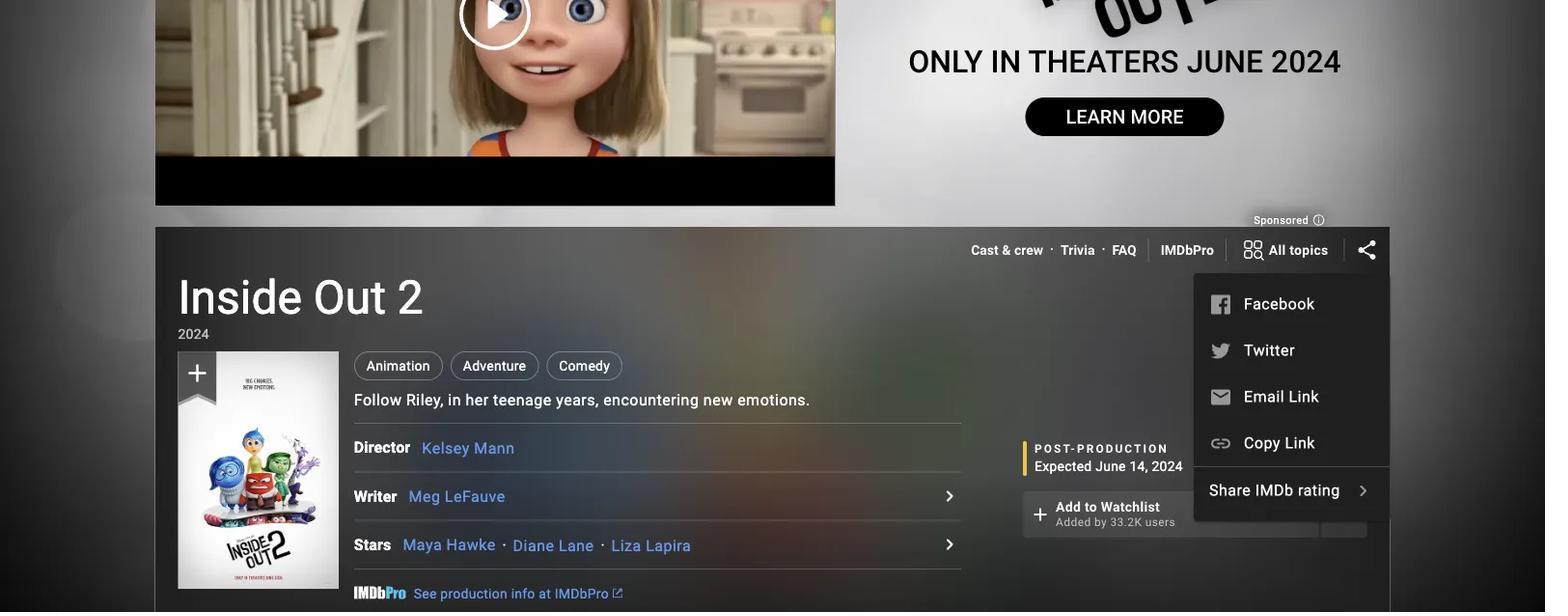 Task type: vqa. For each thing, say whether or not it's contained in the screenshot.
Stars
yes



Task type: locate. For each thing, give the bounding box(es) containing it.
see full cast and crew element
[[354, 436, 422, 460]]

follow
[[354, 391, 402, 409]]

0 horizontal spatial imdbpro
[[555, 586, 609, 602]]

14,
[[1130, 458, 1148, 474]]

2,433
[[1316, 306, 1356, 324]]

trivia button
[[1061, 241, 1095, 260]]

june
[[1096, 458, 1126, 474]]

teenage
[[493, 391, 552, 409]]

1 vertical spatial 2024
[[1152, 458, 1183, 474]]

follow riley, in her teenage years, encountering new emotions.
[[354, 391, 811, 409]]

faq
[[1112, 242, 1137, 258]]

liza
[[612, 537, 642, 555]]

1 vertical spatial production
[[441, 586, 508, 602]]

encountering
[[603, 391, 699, 409]]

lewis black, tony hale, liza lapira, amy poehler, phyllis smith, and maya hawke in inside out 2 (2024) image
[[178, 352, 339, 589]]

crew
[[1014, 242, 1044, 258]]

add to watchlist added by 33.2k users
[[1056, 499, 1176, 529]]

link
[[1289, 388, 1319, 406], [1285, 434, 1315, 453]]

share imdb rating link
[[1194, 468, 1391, 514]]

menu containing facebook
[[1194, 281, 1391, 514]]

link image
[[1209, 433, 1233, 456]]

production for expected
[[1077, 443, 1169, 456]]

0 vertical spatial imdbpro
[[1161, 242, 1214, 258]]

her
[[466, 391, 489, 409]]

imdbpro button
[[1161, 241, 1214, 260]]

facebook image
[[1209, 294, 1233, 317]]

production inside post-production expected june 14, 2024
[[1077, 443, 1169, 456]]

2
[[398, 271, 424, 325]]

2024 right the 14,
[[1152, 458, 1183, 474]]

link inside menu item
[[1285, 434, 1315, 453]]

all topics
[[1269, 242, 1329, 258]]

2024
[[178, 326, 209, 342], [1152, 458, 1183, 474]]

stars
[[354, 536, 391, 554]]

imdbpro
[[1161, 242, 1214, 258], [555, 586, 609, 602]]

rating
[[1298, 482, 1340, 500]]

2024 down inside
[[178, 326, 209, 342]]

production down hawke
[[441, 586, 508, 602]]

kelsey
[[422, 439, 470, 458]]

diane lane button
[[513, 537, 594, 555]]

facebook
[[1244, 295, 1315, 314]]

see production info at imdbpro
[[414, 586, 609, 602]]

0 horizontal spatial production
[[441, 586, 508, 602]]

1 vertical spatial link
[[1285, 434, 1315, 453]]

to
[[1085, 499, 1097, 515]]

link right email
[[1289, 388, 1319, 406]]

1 horizontal spatial 2024
[[1152, 458, 1183, 474]]

writer
[[354, 487, 397, 506]]

email link link
[[1194, 374, 1391, 420]]

imdbpro right faq
[[1161, 242, 1214, 258]]

1 horizontal spatial production
[[1077, 443, 1169, 456]]

link right "copy"
[[1285, 434, 1315, 453]]

watchlist
[[1101, 499, 1160, 515]]

imdbpro left launch inline icon
[[555, 586, 609, 602]]

comedy button
[[547, 352, 623, 381]]

production up june
[[1077, 443, 1169, 456]]

imdb
[[1255, 482, 1294, 500]]

email link
[[1244, 388, 1319, 406]]

1 horizontal spatial imdbpro
[[1161, 242, 1214, 258]]

emotions.
[[738, 391, 811, 409]]

mann
[[474, 439, 515, 458]]

faq button
[[1112, 241, 1137, 260]]

add image
[[1029, 503, 1052, 526]]

share on social media image
[[1356, 239, 1379, 262]]

0 horizontal spatial 2024
[[178, 326, 209, 342]]

33.2k
[[1111, 516, 1142, 529]]

inside
[[178, 271, 302, 325]]

hawke
[[447, 537, 496, 555]]

0 vertical spatial link
[[1289, 388, 1319, 406]]

production
[[1077, 443, 1169, 456], [441, 586, 508, 602]]

production for info
[[441, 586, 508, 602]]

sponsored
[[1254, 215, 1312, 227]]

launch inline image
[[613, 589, 622, 598]]

see production info at imdbpro link
[[354, 584, 622, 604]]

liza lapira button
[[612, 537, 691, 555]]

0 vertical spatial 2024
[[178, 326, 209, 342]]

group
[[178, 352, 339, 589]]

menu
[[1194, 281, 1391, 514]]

1 vertical spatial imdbpro
[[555, 586, 609, 602]]

expected
[[1035, 458, 1092, 474]]

2024 inside post-production expected june 14, 2024
[[1152, 458, 1183, 474]]

animation button
[[354, 352, 443, 381]]

kelsey mann button
[[422, 439, 515, 458]]

0 vertical spatial production
[[1077, 443, 1169, 456]]

categories image
[[1242, 239, 1265, 262]]

add title to another list image
[[1333, 503, 1356, 526]]

info
[[511, 586, 535, 602]]

adventure button
[[451, 352, 539, 381]]



Task type: describe. For each thing, give the bounding box(es) containing it.
stars button
[[354, 534, 403, 557]]

2024 inside inside out 2 2024
[[178, 326, 209, 342]]

lefauve
[[445, 488, 505, 506]]

lapira
[[646, 537, 691, 555]]

post-production expected june 14, 2024
[[1035, 443, 1183, 474]]

twitter link
[[1194, 328, 1391, 374]]

lane
[[559, 537, 594, 555]]

years,
[[556, 391, 599, 409]]

all
[[1269, 242, 1286, 258]]

diane
[[513, 537, 555, 555]]

add
[[1056, 499, 1081, 515]]

2024 button
[[178, 325, 209, 344]]

maya
[[403, 537, 442, 555]]

maya hawke button
[[403, 537, 496, 555]]

users
[[1146, 516, 1176, 529]]

twitter
[[1244, 342, 1295, 360]]

copy
[[1244, 434, 1281, 453]]

writer button
[[354, 485, 409, 508]]

post-
[[1035, 443, 1077, 456]]

kelsey mann
[[422, 439, 515, 458]]

share
[[1209, 482, 1251, 500]]

added
[[1056, 516, 1091, 529]]

liza lapira
[[612, 537, 691, 555]]

cast & crew button
[[971, 241, 1044, 260]]

14
[[1272, 303, 1294, 326]]

director
[[354, 439, 411, 457]]

diane lane
[[513, 537, 594, 555]]

at
[[539, 586, 551, 602]]

cast & crew
[[971, 242, 1044, 258]]

new
[[704, 391, 733, 409]]

by
[[1095, 516, 1107, 529]]

topics
[[1290, 242, 1329, 258]]

see full cast and crew image
[[938, 534, 962, 557]]

meg
[[409, 488, 441, 506]]

see
[[414, 586, 437, 602]]

out
[[314, 271, 386, 325]]

arrow drop up image
[[1296, 303, 1320, 326]]

meg lefauve button
[[409, 488, 505, 506]]

copy link
[[1244, 434, 1315, 453]]

copy link menu item
[[1194, 420, 1391, 467]]

link for email link
[[1289, 388, 1319, 406]]

riley,
[[406, 391, 444, 409]]

share imdb rating
[[1209, 482, 1340, 500]]

cast
[[971, 242, 999, 258]]

in
[[448, 391, 461, 409]]

email
[[1244, 388, 1285, 406]]

&
[[1002, 242, 1011, 258]]

chevron right image
[[1352, 480, 1375, 503]]

maya hawke
[[403, 537, 496, 555]]

email image
[[1209, 386, 1233, 409]]

animation
[[367, 358, 430, 374]]

see full cast and crew image
[[938, 485, 962, 508]]

all topics button
[[1227, 235, 1344, 266]]

adventure
[[463, 358, 526, 374]]

twitter image
[[1209, 340, 1233, 363]]

comedy
[[559, 358, 610, 374]]

link for copy link
[[1285, 434, 1315, 453]]

trivia
[[1061, 242, 1095, 258]]

facebook link
[[1194, 281, 1391, 328]]

meg lefauve
[[409, 488, 505, 506]]

inside out 2 2024
[[178, 271, 424, 342]]



